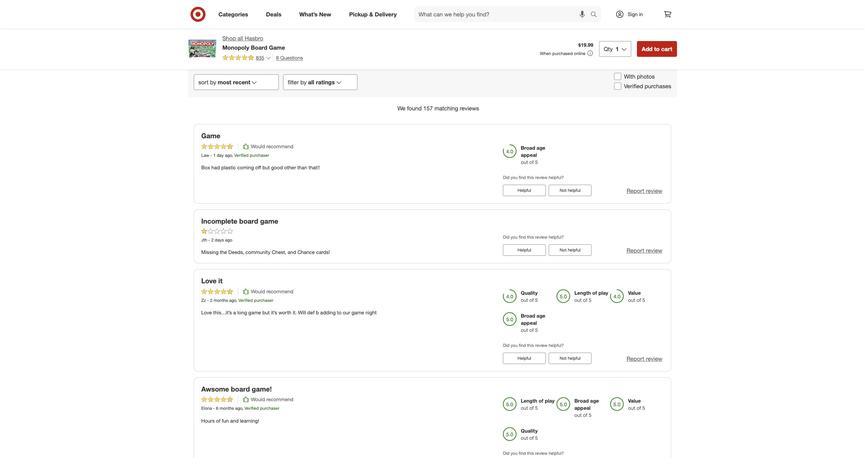 Task type: vqa. For each thing, say whether or not it's contained in the screenshot.
the middle Pick it up button
no



Task type: locate. For each thing, give the bounding box(es) containing it.
length of play out of 5
[[575, 290, 609, 303], [521, 398, 555, 411]]

3 this from the top
[[527, 343, 534, 348]]

0 vertical spatial report review button
[[627, 187, 663, 195]]

verified up learning!
[[245, 406, 259, 411]]

1 not helpful button from the top
[[549, 185, 592, 196]]

1 would from the top
[[251, 143, 265, 149]]

game inside shop all hasbro monopoly board game
[[269, 44, 285, 51]]

8 questions
[[276, 55, 303, 61]]

months
[[214, 298, 228, 303], [220, 406, 234, 411]]

0 vertical spatial helpful
[[568, 188, 581, 193]]

1 vertical spatial not helpful button
[[549, 245, 592, 256]]

when
[[540, 51, 552, 56]]

1 vertical spatial ,
[[236, 298, 237, 303]]

- for game
[[210, 153, 212, 158]]

1 vertical spatial quality out of 5
[[521, 428, 538, 441]]

ago for love it
[[229, 298, 236, 303]]

to
[[654, 45, 660, 53], [337, 310, 342, 316]]

verified for love it
[[239, 298, 253, 303]]

1 recommend from the top
[[267, 143, 294, 149]]

not
[[560, 188, 567, 193], [560, 247, 567, 253], [560, 356, 567, 361]]

love for love it
[[201, 277, 217, 285]]

board up elona - 6 months ago , verified purchaser
[[231, 385, 250, 393]]

report review button for love it
[[627, 355, 663, 363]]

2 would from the top
[[251, 289, 265, 295]]

0 vertical spatial helpful
[[518, 188, 531, 193]]

it's
[[271, 310, 277, 316]]

1 vertical spatial love
[[201, 310, 212, 316]]

, for awsome board game!
[[242, 406, 243, 411]]

2 horizontal spatial ,
[[242, 406, 243, 411]]

recommend up worth
[[267, 289, 294, 295]]

and right fun
[[230, 418, 239, 424]]

1 value from the top
[[628, 290, 641, 296]]

3 helpful from the top
[[518, 356, 531, 361]]

not helpful
[[560, 188, 581, 193], [560, 247, 581, 253], [560, 356, 581, 361]]

board
[[251, 44, 267, 51]]

2 vertical spatial recommend
[[267, 397, 294, 403]]

0 vertical spatial 2
[[211, 237, 214, 243]]

1 report review from the top
[[627, 187, 663, 195]]

0 horizontal spatial 1
[[213, 153, 216, 158]]

recommend
[[267, 143, 294, 149], [267, 289, 294, 295], [267, 397, 294, 403]]

1 vertical spatial report review button
[[627, 247, 663, 255]]

would recommend up good
[[251, 143, 294, 149]]

ago up the a
[[229, 298, 236, 303]]

months for it
[[214, 298, 228, 303]]

2 vertical spatial report review
[[627, 355, 663, 363]]

1 value out of 5 from the top
[[628, 290, 646, 303]]

guest review image 3 of 9, zoom in image
[[357, 0, 402, 28]]

would for awsome board game!
[[251, 397, 265, 403]]

0 vertical spatial broad
[[521, 145, 535, 151]]

2 vertical spatial helpful
[[568, 356, 581, 361]]

2 not from the top
[[560, 247, 567, 253]]

1 vertical spatial appeal
[[521, 320, 537, 326]]

1 vertical spatial recommend
[[267, 289, 294, 295]]

helpful button for love it
[[503, 353, 546, 364]]

2 not helpful from the top
[[560, 247, 581, 253]]

2 vertical spatial broad
[[575, 398, 589, 404]]

verified up coming
[[234, 153, 249, 158]]

2 report review from the top
[[627, 247, 663, 254]]

0 vertical spatial months
[[214, 298, 228, 303]]

2 recommend from the top
[[267, 289, 294, 295]]

months for board
[[220, 406, 234, 411]]

1 quality out of 5 from the top
[[521, 290, 538, 303]]

2 by from the left
[[301, 79, 307, 86]]

sign in link
[[610, 6, 654, 22]]

1 right qty
[[616, 45, 619, 53]]

0 vertical spatial would
[[251, 143, 265, 149]]

3 report review button from the top
[[627, 355, 663, 363]]

but left it's
[[262, 310, 270, 316]]

1 did from the top
[[503, 175, 510, 180]]

you for love it's not helpful button
[[511, 343, 518, 348]]

pickup & delivery link
[[343, 6, 406, 22]]

1 horizontal spatial by
[[301, 79, 307, 86]]

1 vertical spatial helpful button
[[503, 245, 546, 256]]

0 horizontal spatial all
[[238, 35, 243, 42]]

1 vertical spatial value
[[628, 398, 641, 404]]

cards!
[[316, 249, 330, 255]]

report review button for game
[[627, 187, 663, 195]]

3 did from the top
[[503, 343, 510, 348]]

0 vertical spatial would recommend
[[251, 143, 294, 149]]

add to cart button
[[637, 41, 677, 57]]

with
[[624, 73, 636, 80]]

1 left the day
[[213, 153, 216, 158]]

0 vertical spatial game
[[269, 44, 285, 51]]

4 this from the top
[[527, 451, 534, 457]]

2 for months
[[210, 298, 212, 303]]

helpful?
[[549, 175, 564, 180], [549, 235, 564, 240], [549, 343, 564, 348], [549, 451, 564, 457]]

2 vertical spatial purchaser
[[260, 406, 279, 411]]

0 horizontal spatial by
[[210, 79, 216, 86]]

helpful? for second not helpful button
[[549, 235, 564, 240]]

With photos checkbox
[[614, 73, 621, 80]]

report for love it
[[627, 355, 645, 363]]

and right chest, on the bottom of the page
[[288, 249, 296, 255]]

game up 8
[[269, 44, 285, 51]]

0 vertical spatial purchaser
[[250, 153, 269, 158]]

2 helpful from the top
[[568, 247, 581, 253]]

guest review image 1 of 9, zoom in image
[[256, 0, 301, 28]]

would recommend for game
[[251, 143, 294, 149]]

2 love from the top
[[201, 310, 212, 316]]

0 horizontal spatial and
[[230, 418, 239, 424]]

1 helpful from the top
[[518, 188, 531, 193]]

helpful for game
[[568, 188, 581, 193]]

1 vertical spatial months
[[220, 406, 234, 411]]

deals link
[[260, 6, 290, 22]]

guest review image 2 of 9, zoom in image
[[307, 0, 351, 28]]

- right zz
[[207, 298, 209, 303]]

length
[[575, 290, 591, 296], [521, 398, 538, 404]]

by for filter by
[[301, 79, 307, 86]]

recommend up good
[[267, 143, 294, 149]]

recommend down game!
[[267, 397, 294, 403]]

days
[[215, 237, 224, 243]]

ago up the hours of fun and learning!
[[235, 406, 242, 411]]

broad
[[521, 145, 535, 151], [521, 313, 535, 319], [575, 398, 589, 404]]

not helpful for love it
[[560, 356, 581, 361]]

3 find from the top
[[519, 343, 526, 348]]

2
[[211, 237, 214, 243], [210, 298, 212, 303]]

this for love it's not helpful button
[[527, 343, 534, 348]]

2 report review button from the top
[[627, 247, 663, 255]]

3 not from the top
[[560, 356, 567, 361]]

0 horizontal spatial play
[[545, 398, 555, 404]]

1 vertical spatial quality
[[521, 428, 538, 434]]

What can we help you find? suggestions appear below search field
[[415, 6, 593, 22]]

months right the 6
[[220, 406, 234, 411]]

game up "law"
[[201, 132, 220, 140]]

add
[[642, 45, 653, 53]]

1 love from the top
[[201, 277, 217, 285]]

1 vertical spatial length of play out of 5
[[521, 398, 555, 411]]

1 you from the top
[[511, 175, 518, 180]]

1 helpful from the top
[[568, 188, 581, 193]]

by right 'filter'
[[301, 79, 307, 86]]

helpful
[[568, 188, 581, 193], [568, 247, 581, 253], [568, 356, 581, 361]]

3 not helpful button from the top
[[549, 353, 592, 364]]

this for second not helpful button
[[527, 235, 534, 240]]

love left it
[[201, 277, 217, 285]]

1
[[616, 45, 619, 53], [213, 153, 216, 158]]

2 vertical spatial report
[[627, 355, 645, 363]]

2 value out of 5 from the top
[[628, 398, 646, 411]]

2 vertical spatial not helpful
[[560, 356, 581, 361]]

0 vertical spatial not
[[560, 188, 567, 193]]

questions
[[280, 55, 303, 61]]

by right sort
[[210, 79, 216, 86]]

not helpful for game
[[560, 188, 581, 193]]

would recommend
[[251, 143, 294, 149], [251, 289, 294, 295], [251, 397, 294, 403]]

2 would recommend from the top
[[251, 289, 294, 295]]

- left the 6
[[213, 406, 215, 411]]

0 vertical spatial report
[[627, 187, 645, 195]]

0 vertical spatial length
[[575, 290, 591, 296]]

2 vertical spatial ,
[[242, 406, 243, 411]]

would recommend down game!
[[251, 397, 294, 403]]

report review
[[627, 187, 663, 195], [627, 247, 663, 254], [627, 355, 663, 363]]

0 vertical spatial to
[[654, 45, 660, 53]]

1 helpful? from the top
[[549, 175, 564, 180]]

board right incomplete
[[239, 217, 258, 225]]

but
[[263, 165, 270, 171], [262, 310, 270, 316]]

2 find from the top
[[519, 235, 526, 240]]

1 vertical spatial not
[[560, 247, 567, 253]]

0 horizontal spatial ,
[[232, 153, 233, 158]]

love down zz
[[201, 310, 212, 316]]

with photos
[[624, 73, 655, 80]]

3 recommend from the top
[[267, 397, 294, 403]]

and
[[288, 249, 296, 255], [230, 418, 239, 424]]

helpful? for love it's not helpful button
[[549, 343, 564, 348]]

1 vertical spatial play
[[545, 398, 555, 404]]

1 vertical spatial would recommend
[[251, 289, 294, 295]]

0 vertical spatial helpful button
[[503, 185, 546, 196]]

1 horizontal spatial ,
[[236, 298, 237, 303]]

3 would from the top
[[251, 397, 265, 403]]

not helpful button for love it
[[549, 353, 592, 364]]

not for love it
[[560, 356, 567, 361]]

verified
[[624, 82, 643, 90], [234, 153, 249, 158], [239, 298, 253, 303], [245, 406, 259, 411]]

game
[[269, 44, 285, 51], [201, 132, 220, 140]]

game!
[[252, 385, 272, 393]]

purchaser down game!
[[260, 406, 279, 411]]

did for second helpful button from the top of the page
[[503, 235, 510, 240]]

3 not helpful from the top
[[560, 356, 581, 361]]

0 vertical spatial quality out of 5
[[521, 290, 538, 303]]

guest review image 4 of 9, zoom in image
[[408, 0, 452, 28]]

0 vertical spatial value out of 5
[[628, 290, 646, 303]]

purchaser up 'box had plastic coming off but good other than that!!'
[[250, 153, 269, 158]]

1 vertical spatial but
[[262, 310, 270, 316]]

box
[[201, 165, 210, 171]]

2 left the days
[[211, 237, 214, 243]]

game
[[260, 217, 278, 225], [249, 310, 261, 316], [352, 310, 364, 316]]

1 horizontal spatial length
[[575, 290, 591, 296]]

3 helpful? from the top
[[549, 343, 564, 348]]

deeds,
[[228, 249, 244, 255]]

3 helpful from the top
[[568, 356, 581, 361]]

1 horizontal spatial 1
[[616, 45, 619, 53]]

all left ratings
[[308, 79, 314, 86]]

3 report review from the top
[[627, 355, 663, 363]]

2 right zz
[[210, 298, 212, 303]]

1 vertical spatial report
[[627, 247, 645, 254]]

4 helpful? from the top
[[549, 451, 564, 457]]

ago
[[225, 153, 232, 158], [225, 237, 232, 243], [229, 298, 236, 303], [235, 406, 242, 411]]

1 horizontal spatial all
[[308, 79, 314, 86]]

0 vertical spatial quality
[[521, 290, 538, 296]]

1 vertical spatial game
[[201, 132, 220, 140]]

would recommend up it's
[[251, 289, 294, 295]]

1 find from the top
[[519, 175, 526, 180]]

ago for game
[[225, 153, 232, 158]]

out
[[521, 159, 528, 165], [521, 297, 528, 303], [575, 297, 582, 303], [628, 297, 636, 303], [521, 327, 528, 333], [521, 405, 528, 411], [628, 405, 636, 411], [575, 413, 582, 419], [521, 435, 528, 441]]

but right off
[[263, 165, 270, 171]]

day
[[217, 153, 224, 158]]

did you find this review helpful? for helpful button related to game
[[503, 175, 564, 180]]

4 find from the top
[[519, 451, 526, 457]]

worth
[[279, 310, 292, 316]]

1 report from the top
[[627, 187, 645, 195]]

ratings
[[316, 79, 335, 86]]

- right "law"
[[210, 153, 212, 158]]

1 horizontal spatial length of play out of 5
[[575, 290, 609, 303]]

hasbro
[[245, 35, 263, 42]]

1 vertical spatial board
[[231, 385, 250, 393]]

value
[[628, 290, 641, 296], [628, 398, 641, 404]]

0 vertical spatial not helpful button
[[549, 185, 592, 196]]

helpful button for game
[[503, 185, 546, 196]]

1 vertical spatial 2
[[210, 298, 212, 303]]

to right add
[[654, 45, 660, 53]]

1 not helpful from the top
[[560, 188, 581, 193]]

1 this from the top
[[527, 175, 534, 180]]

1 did you find this review helpful? from the top
[[503, 175, 564, 180]]

this
[[527, 175, 534, 180], [527, 235, 534, 240], [527, 343, 534, 348], [527, 451, 534, 457]]

0 vertical spatial 1
[[616, 45, 619, 53]]

purchaser
[[250, 153, 269, 158], [254, 298, 273, 303], [260, 406, 279, 411]]

2 not helpful button from the top
[[549, 245, 592, 256]]

play
[[599, 290, 609, 296], [545, 398, 555, 404]]

did you find this review helpful? for helpful button related to love it
[[503, 343, 564, 348]]

0 vertical spatial board
[[239, 217, 258, 225]]

1 by from the left
[[210, 79, 216, 86]]

2 quality from the top
[[521, 428, 538, 434]]

0 vertical spatial recommend
[[267, 143, 294, 149]]

adding
[[320, 310, 336, 316]]

recent
[[233, 79, 251, 86]]

did for helpful button related to game
[[503, 175, 510, 180]]

purchaser up it's
[[254, 298, 273, 303]]

0 vertical spatial all
[[238, 35, 243, 42]]

report review for game
[[627, 187, 663, 195]]

0 horizontal spatial to
[[337, 310, 342, 316]]

3 report from the top
[[627, 355, 645, 363]]

would up off
[[251, 143, 265, 149]]

1 would recommend from the top
[[251, 143, 294, 149]]

value out of 5
[[628, 290, 646, 303], [628, 398, 646, 411]]

1 horizontal spatial to
[[654, 45, 660, 53]]

all
[[238, 35, 243, 42], [308, 79, 314, 86]]

2 helpful? from the top
[[549, 235, 564, 240]]

we
[[398, 105, 406, 112]]

would down game!
[[251, 397, 265, 403]]

purchased
[[553, 51, 573, 56]]

1 not from the top
[[560, 188, 567, 193]]

2 vertical spatial would recommend
[[251, 397, 294, 403]]

did you find this review helpful?
[[503, 175, 564, 180], [503, 235, 564, 240], [503, 343, 564, 348], [503, 451, 564, 457]]

to left our
[[337, 310, 342, 316]]

ago right the day
[[225, 153, 232, 158]]

verified for awsome board game!
[[245, 406, 259, 411]]

3 did you find this review helpful? from the top
[[503, 343, 564, 348]]

2 did you find this review helpful? from the top
[[503, 235, 564, 240]]

0 vertical spatial play
[[599, 290, 609, 296]]

1 helpful button from the top
[[503, 185, 546, 196]]

report review button
[[627, 187, 663, 195], [627, 247, 663, 255], [627, 355, 663, 363]]

1 vertical spatial report review
[[627, 247, 663, 254]]

0 vertical spatial report review
[[627, 187, 663, 195]]

0 vertical spatial love
[[201, 277, 217, 285]]

0 vertical spatial not helpful
[[560, 188, 581, 193]]

0 vertical spatial value
[[628, 290, 641, 296]]

3 you from the top
[[511, 343, 518, 348]]

review
[[565, 6, 580, 12], [535, 175, 548, 180], [646, 187, 663, 195], [535, 235, 548, 240], [646, 247, 663, 254], [535, 343, 548, 348], [646, 355, 663, 363], [535, 451, 548, 457]]

1 vertical spatial not helpful
[[560, 247, 581, 253]]

awsome
[[201, 385, 229, 393]]

1 horizontal spatial game
[[269, 44, 285, 51]]

long
[[237, 310, 247, 316]]

0 vertical spatial but
[[263, 165, 270, 171]]

all up monopoly
[[238, 35, 243, 42]]

1 report review button from the top
[[627, 187, 663, 195]]

broad age appeal out of 5
[[521, 145, 546, 165], [521, 313, 546, 333], [575, 398, 599, 419]]

coming
[[237, 165, 254, 171]]

3 would recommend from the top
[[251, 397, 294, 403]]

quality out of 5
[[521, 290, 538, 303], [521, 428, 538, 441]]

1 quality from the top
[[521, 290, 538, 296]]

2 vertical spatial not
[[560, 356, 567, 361]]

1 vertical spatial length
[[521, 398, 538, 404]]

1 vertical spatial purchaser
[[254, 298, 273, 303]]

helpful for love it
[[568, 356, 581, 361]]

2 did from the top
[[503, 235, 510, 240]]

would up zz - 2 months ago , verified purchaser
[[251, 289, 265, 295]]

1 vertical spatial helpful
[[568, 247, 581, 253]]

2 value from the top
[[628, 398, 641, 404]]

verified up long
[[239, 298, 253, 303]]

would
[[251, 143, 265, 149], [251, 289, 265, 295], [251, 397, 265, 403]]

helpful? for not helpful button associated with game
[[549, 175, 564, 180]]

1 vertical spatial helpful
[[518, 247, 531, 253]]

guest review image 6 of 9, zoom in image
[[508, 0, 553, 28]]

2 vertical spatial helpful
[[518, 356, 531, 361]]

3 helpful button from the top
[[503, 353, 546, 364]]

2 you from the top
[[511, 235, 518, 240]]

did you find this review helpful? for second helpful button from the top of the page
[[503, 235, 564, 240]]

2 vertical spatial would
[[251, 397, 265, 403]]

months up this…it's
[[214, 298, 228, 303]]

2 this from the top
[[527, 235, 534, 240]]

2 vertical spatial not helpful button
[[549, 353, 592, 364]]



Task type: describe. For each thing, give the bounding box(es) containing it.
purchaser for love it
[[254, 298, 273, 303]]

elona
[[201, 406, 212, 411]]

what's new
[[299, 11, 331, 18]]

matching
[[435, 105, 458, 112]]

love this…it's a long game but it's worth it. will def b adding to our game night
[[201, 310, 377, 316]]

law
[[201, 153, 209, 158]]

Verified purchases checkbox
[[614, 83, 621, 90]]

this…it's
[[213, 310, 232, 316]]

review inside see more review images
[[565, 6, 580, 12]]

recommend for game
[[267, 143, 294, 149]]

0 vertical spatial and
[[288, 249, 296, 255]]

we found 157 matching reviews
[[398, 105, 479, 112]]

sign in
[[628, 11, 643, 17]]

value for awsome board game!
[[628, 398, 641, 404]]

0 vertical spatial age
[[537, 145, 546, 151]]

the
[[220, 249, 227, 255]]

by for sort by
[[210, 79, 216, 86]]

2 vertical spatial age
[[591, 398, 599, 404]]

board for awsome
[[231, 385, 250, 393]]

had
[[212, 165, 220, 171]]

purchaser for awsome board game!
[[260, 406, 279, 411]]

1 vertical spatial to
[[337, 310, 342, 316]]

purchases
[[645, 82, 672, 90]]

, for game
[[232, 153, 233, 158]]

2 vertical spatial broad age appeal out of 5
[[575, 398, 599, 419]]

filter
[[288, 79, 299, 86]]

1 vertical spatial broad age appeal out of 5
[[521, 313, 546, 333]]

plastic
[[221, 165, 236, 171]]

board for incomplete
[[239, 217, 258, 225]]

0 vertical spatial appeal
[[521, 152, 537, 158]]

verified purchases
[[624, 82, 672, 90]]

box had plastic coming off but good other than that!!
[[201, 165, 320, 171]]

2 quality out of 5 from the top
[[521, 428, 538, 441]]

you for not helpful button associated with game
[[511, 175, 518, 180]]

good
[[271, 165, 283, 171]]

value out of 5 for love it
[[628, 290, 646, 303]]

to inside button
[[654, 45, 660, 53]]

search
[[588, 11, 605, 18]]

shop
[[222, 35, 236, 42]]

new
[[319, 11, 331, 18]]

report for game
[[627, 187, 645, 195]]

0 horizontal spatial length of play out of 5
[[521, 398, 555, 411]]

find for not helpful button associated with game
[[519, 175, 526, 180]]

&
[[369, 11, 373, 18]]

photos
[[637, 73, 655, 80]]

8 questions link
[[273, 54, 303, 62]]

recommend for awsome board game!
[[267, 397, 294, 403]]

qty 1
[[604, 45, 619, 53]]

value for love it
[[628, 290, 641, 296]]

2 for days
[[211, 237, 214, 243]]

that!!
[[309, 165, 320, 171]]

find for second not helpful button
[[519, 235, 526, 240]]

4 did you find this review helpful? from the top
[[503, 451, 564, 457]]

see more review images
[[565, 0, 597, 12]]

what's
[[299, 11, 318, 18]]

found
[[407, 105, 422, 112]]

what's new link
[[293, 6, 340, 22]]

incomplete
[[201, 217, 237, 225]]

add to cart
[[642, 45, 673, 53]]

1 horizontal spatial play
[[599, 290, 609, 296]]

pickup & delivery
[[349, 11, 397, 18]]

most
[[218, 79, 231, 86]]

game right long
[[249, 310, 261, 316]]

835
[[256, 55, 264, 61]]

when purchased online
[[540, 51, 586, 56]]

all inside shop all hasbro monopoly board game
[[238, 35, 243, 42]]

community
[[246, 249, 271, 255]]

not for game
[[560, 188, 567, 193]]

shop all hasbro monopoly board game
[[222, 35, 285, 51]]

night
[[366, 310, 377, 316]]

a
[[233, 310, 236, 316]]

deals
[[266, 11, 282, 18]]

delivery
[[375, 11, 397, 18]]

zz
[[201, 298, 206, 303]]

, for love it
[[236, 298, 237, 303]]

but for game
[[263, 165, 270, 171]]

this for not helpful button associated with game
[[527, 175, 534, 180]]

0 vertical spatial broad age appeal out of 5
[[521, 145, 546, 165]]

game up the missing the deeds, community chest, and chance cards!
[[260, 217, 278, 225]]

incomplete board game
[[201, 217, 278, 225]]

2 helpful from the top
[[518, 247, 531, 253]]

jth - 2 days ago
[[201, 237, 232, 243]]

categories
[[219, 11, 248, 18]]

8
[[276, 55, 279, 61]]

2 helpful button from the top
[[503, 245, 546, 256]]

fun
[[222, 418, 229, 424]]

chance
[[298, 249, 315, 255]]

would recommend for awsome board game!
[[251, 397, 294, 403]]

guest review image 5 of 9, zoom in image
[[458, 0, 503, 28]]

chest,
[[272, 249, 286, 255]]

learning!
[[240, 418, 259, 424]]

jth
[[201, 237, 207, 243]]

you for second not helpful button
[[511, 235, 518, 240]]

2 report from the top
[[627, 247, 645, 254]]

more
[[581, 0, 592, 5]]

elona - 6 months ago , verified purchaser
[[201, 406, 279, 411]]

images
[[581, 6, 597, 12]]

1 vertical spatial age
[[537, 313, 546, 319]]

- for awsome board game!
[[213, 406, 215, 411]]

helpful for game
[[518, 188, 531, 193]]

sort
[[198, 79, 209, 86]]

4 you from the top
[[511, 451, 518, 457]]

love it
[[201, 277, 223, 285]]

in
[[639, 11, 643, 17]]

$19.99
[[579, 42, 594, 48]]

helpful for love it
[[518, 356, 531, 361]]

1 vertical spatial and
[[230, 418, 239, 424]]

than
[[297, 165, 307, 171]]

but for love it
[[262, 310, 270, 316]]

would for game
[[251, 143, 265, 149]]

law - 1 day ago , verified purchaser
[[201, 153, 269, 158]]

- right jth
[[209, 237, 210, 243]]

filter by all ratings
[[288, 79, 335, 86]]

4 did from the top
[[503, 451, 510, 457]]

835 link
[[222, 54, 272, 63]]

not helpful button for game
[[549, 185, 592, 196]]

verified for game
[[234, 153, 249, 158]]

monopoly
[[222, 44, 249, 51]]

ago right the days
[[225, 237, 232, 243]]

sign
[[628, 11, 638, 17]]

verified down "with"
[[624, 82, 643, 90]]

1 vertical spatial 1
[[213, 153, 216, 158]]

game right our
[[352, 310, 364, 316]]

find for love it's not helpful button
[[519, 343, 526, 348]]

would for love it
[[251, 289, 265, 295]]

other
[[284, 165, 296, 171]]

awsome board game!
[[201, 385, 272, 393]]

categories link
[[212, 6, 257, 22]]

zz - 2 months ago , verified purchaser
[[201, 298, 273, 303]]

online
[[574, 51, 586, 56]]

sort by most recent
[[198, 79, 251, 86]]

0 horizontal spatial game
[[201, 132, 220, 140]]

search button
[[588, 6, 605, 24]]

see
[[570, 0, 579, 5]]

would recommend for love it
[[251, 289, 294, 295]]

def
[[307, 310, 315, 316]]

our
[[343, 310, 350, 316]]

missing
[[201, 249, 219, 255]]

ago for awsome board game!
[[235, 406, 242, 411]]

report review for love it
[[627, 355, 663, 363]]

image of monopoly board game image
[[188, 34, 217, 63]]

will
[[298, 310, 306, 316]]

- for love it
[[207, 298, 209, 303]]

value out of 5 for awsome board game!
[[628, 398, 646, 411]]

2 vertical spatial appeal
[[575, 405, 591, 411]]

recommend for love it
[[267, 289, 294, 295]]

off
[[255, 165, 261, 171]]

0 vertical spatial length of play out of 5
[[575, 290, 609, 303]]

it
[[218, 277, 223, 285]]

love for love this…it's a long game but it's worth it. will def b adding to our game night
[[201, 310, 212, 316]]

cart
[[662, 45, 673, 53]]

1 vertical spatial broad
[[521, 313, 535, 319]]

did for helpful button related to love it
[[503, 343, 510, 348]]

1 vertical spatial all
[[308, 79, 314, 86]]

see more review images button
[[559, 0, 604, 28]]

reviews
[[460, 105, 479, 112]]

157
[[424, 105, 433, 112]]

hours of fun and learning!
[[201, 418, 259, 424]]

purchaser for game
[[250, 153, 269, 158]]

pickup
[[349, 11, 368, 18]]



